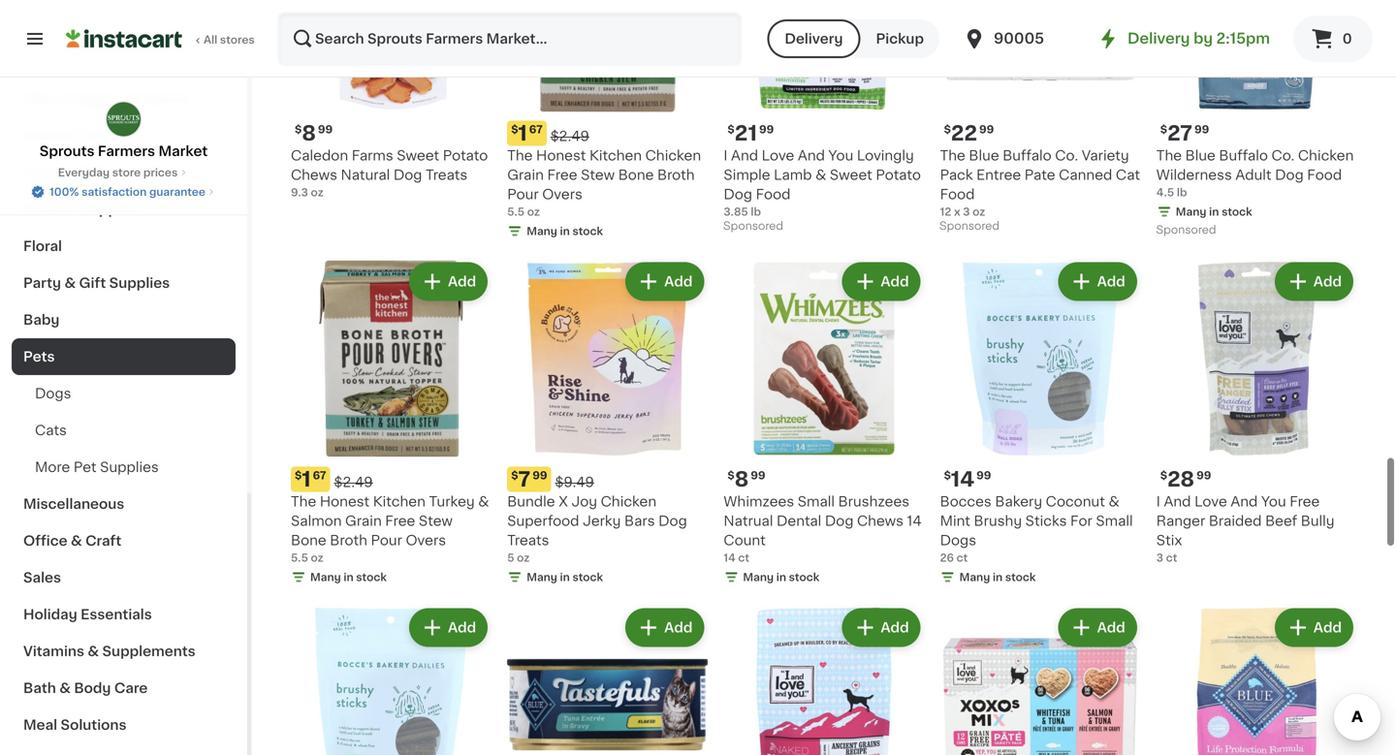 Task type: locate. For each thing, give the bounding box(es) containing it.
delivery left by
[[1128, 32, 1190, 46]]

& inside i and love and you lovingly simple lamb & sweet potato dog food 3.85 lb
[[816, 168, 826, 182]]

0 vertical spatial small
[[798, 495, 835, 509]]

many for 5
[[527, 572, 557, 583]]

party
[[23, 276, 61, 290]]

$2.49 inside $ 1 67 $2.49 the honest kitchen turkey & salmon grain free stew bone broth pour overs 5.5 oz
[[334, 476, 373, 489]]

14
[[951, 469, 975, 490], [907, 514, 922, 528], [724, 553, 736, 563]]

cats link
[[12, 412, 236, 449]]

in down bundle x joy chicken superfood jerky bars dog treats 5 oz
[[560, 572, 570, 583]]

99 inside $ 7 99
[[533, 470, 547, 481]]

sponsored badge image for 21
[[724, 221, 782, 232]]

0 horizontal spatial small
[[798, 495, 835, 509]]

dog right bars
[[658, 514, 687, 528]]

many in stock down wilderness
[[1176, 206, 1252, 217]]

i for 28
[[1157, 495, 1160, 509]]

0 vertical spatial i
[[724, 149, 728, 162]]

sticks
[[1026, 514, 1067, 528]]

holiday essentials
[[23, 608, 152, 622]]

sponsored badge image down x on the top right
[[940, 221, 999, 232]]

broth inside $ 1 67 $2.49 the honest kitchen turkey & salmon grain free stew bone broth pour overs 5.5 oz
[[330, 534, 367, 547]]

99 right 7 at the left bottom of page
[[533, 470, 547, 481]]

1 horizontal spatial food
[[940, 188, 975, 201]]

buffalo up adult
[[1219, 149, 1268, 162]]

you up beef
[[1261, 495, 1286, 509]]

i inside i and love and you free ranger braided beef bully stix 3 ct
[[1157, 495, 1160, 509]]

1 vertical spatial care
[[88, 166, 121, 179]]

vitamins & supplements
[[23, 645, 196, 658]]

1 vertical spatial free
[[1290, 495, 1320, 509]]

grain inside $ 1 67 $2.49 the honest kitchen turkey & salmon grain free stew bone broth pour overs 5.5 oz
[[345, 514, 382, 528]]

1 horizontal spatial potato
[[876, 168, 921, 182]]

& right lamb
[[816, 168, 826, 182]]

sweet down lovingly
[[830, 168, 872, 182]]

99 inside $ 14 99
[[977, 470, 991, 481]]

1 horizontal spatial pour
[[507, 188, 539, 201]]

8
[[302, 123, 316, 143], [735, 469, 749, 490]]

meal solutions link
[[12, 707, 236, 744]]

2 horizontal spatial kitchen
[[589, 149, 642, 162]]

food inside i and love and you lovingly simple lamb & sweet potato dog food 3.85 lb
[[756, 188, 791, 201]]

delivery by 2:15pm link
[[1097, 27, 1270, 50]]

1 for the honest kitchen turkey & salmon grain free stew bone broth pour overs
[[302, 469, 311, 490]]

1 vertical spatial love
[[1195, 495, 1227, 509]]

0 horizontal spatial sponsored badge image
[[724, 221, 782, 232]]

1 horizontal spatial $1.67 original price: $2.49 element
[[507, 121, 708, 146]]

gift
[[79, 276, 106, 290]]

you
[[829, 149, 854, 162], [1261, 495, 1286, 509]]

$ up bocces
[[944, 470, 951, 481]]

1 down search field
[[518, 123, 527, 143]]

small
[[798, 495, 835, 509], [1096, 514, 1133, 528]]

14 up bocces
[[951, 469, 975, 490]]

& inside the oils, vinegars, & spices link
[[126, 92, 138, 106]]

1 horizontal spatial delivery
[[1128, 32, 1190, 46]]

$9.49
[[555, 476, 594, 489]]

you for 28
[[1261, 495, 1286, 509]]

& left spices
[[126, 92, 138, 106]]

bakery
[[995, 495, 1042, 509]]

0 vertical spatial kitchen
[[589, 149, 642, 162]]

care up the meal solutions link
[[114, 682, 148, 695]]

$2.49 for grain
[[334, 476, 373, 489]]

ct
[[738, 553, 750, 563], [957, 553, 968, 563], [1166, 553, 1177, 563]]

oz inside bundle x joy chicken superfood jerky bars dog treats 5 oz
[[517, 553, 530, 563]]

dogs up cats
[[35, 387, 71, 400]]

potato down lovingly
[[876, 168, 921, 182]]

buffalo inside the blue buffalo co. chicken wilderness adult dog food 4.5 lb
[[1219, 149, 1268, 162]]

many down the $ 1 67 $2.49 the honest kitchen chicken grain free stew bone broth pour overs 5.5 oz
[[527, 226, 557, 237]]

$ up salmon
[[295, 470, 302, 481]]

broth left 'simple'
[[657, 168, 695, 182]]

1 vertical spatial 1
[[302, 469, 311, 490]]

0 horizontal spatial food
[[756, 188, 791, 201]]

food
[[1307, 168, 1342, 182], [756, 188, 791, 201], [940, 188, 975, 201]]

dogs down mint at the right of page
[[940, 534, 976, 547]]

everyday
[[58, 167, 110, 178]]

cat
[[1116, 168, 1140, 182]]

1 vertical spatial kitchen
[[23, 203, 78, 216]]

stew
[[581, 168, 615, 182], [419, 514, 453, 528]]

and up the ranger
[[1164, 495, 1191, 509]]

1 inside $ 1 67 $2.49 the honest kitchen turkey & salmon grain free stew bone broth pour overs 5.5 oz
[[302, 469, 311, 490]]

and up 'simple'
[[731, 149, 758, 162]]

potato right farms
[[443, 149, 488, 162]]

$ for whimzees small brushzees natrual dental dog chews 14 count
[[728, 470, 735, 481]]

food inside the blue buffalo co. variety pack entree pate canned cat food 12 x 3 oz
[[940, 188, 975, 201]]

chews inside caledon farms sweet potato chews natural dog treats 9.3 oz
[[291, 168, 337, 182]]

stock for 26
[[1005, 572, 1036, 583]]

1 vertical spatial stew
[[419, 514, 453, 528]]

99 for bocces bakery coconut & mint brushy sticks for small dogs
[[977, 470, 991, 481]]

0 vertical spatial chews
[[291, 168, 337, 182]]

& right turkey
[[478, 495, 489, 509]]

1 vertical spatial dogs
[[940, 534, 976, 547]]

product group containing 14
[[940, 258, 1141, 589]]

co. up adult
[[1272, 149, 1295, 162]]

many down wilderness
[[1176, 206, 1207, 217]]

i up 'simple'
[[724, 149, 728, 162]]

& inside "bath & body care" link
[[59, 682, 71, 695]]

sales
[[23, 571, 61, 585]]

1 up salmon
[[302, 469, 311, 490]]

broth inside the $ 1 67 $2.49 the honest kitchen chicken grain free stew bone broth pour overs 5.5 oz
[[657, 168, 695, 182]]

co. inside the blue buffalo co. chicken wilderness adult dog food 4.5 lb
[[1272, 149, 1295, 162]]

100%
[[50, 187, 79, 197]]

$ inside $ 7 99
[[511, 470, 518, 481]]

dog right natural
[[393, 168, 422, 182]]

lb inside the blue buffalo co. chicken wilderness adult dog food 4.5 lb
[[1177, 187, 1187, 198]]

3 right x on the top right
[[963, 206, 970, 217]]

0 vertical spatial treats
[[426, 168, 468, 182]]

in for lb
[[1209, 206, 1219, 217]]

buffalo inside the blue buffalo co. variety pack entree pate canned cat food 12 x 3 oz
[[1003, 149, 1052, 162]]

oz
[[311, 187, 324, 198], [527, 206, 540, 217], [973, 206, 985, 217], [311, 553, 324, 563], [517, 553, 530, 563]]

0 vertical spatial love
[[762, 149, 794, 162]]

jerky
[[583, 514, 621, 528]]

0 vertical spatial stew
[[581, 168, 615, 182]]

1 horizontal spatial blue
[[1185, 149, 1216, 162]]

bocces bakery coconut & mint brushy sticks for small dogs 26 ct
[[940, 495, 1133, 563]]

overs
[[542, 188, 583, 201], [406, 534, 446, 547]]

supplements
[[102, 645, 196, 658]]

3 inside i and love and you free ranger braided beef bully stix 3 ct
[[1157, 553, 1164, 563]]

blue for pack
[[969, 149, 999, 162]]

grain
[[507, 168, 544, 182], [345, 514, 382, 528]]

honest inside the $ 1 67 $2.49 the honest kitchen chicken grain free stew bone broth pour overs 5.5 oz
[[536, 149, 586, 162]]

care for personal care
[[88, 166, 121, 179]]

1 vertical spatial i
[[1157, 495, 1160, 509]]

0 vertical spatial grain
[[507, 168, 544, 182]]

0 vertical spatial $1.67 original price: $2.49 element
[[507, 121, 708, 146]]

8 for whimzees small brushzees natrual dental dog chews 14 count
[[735, 469, 749, 490]]

sweet right farms
[[397, 149, 439, 162]]

67 inside $ 1 67 $2.49 the honest kitchen turkey & salmon grain free stew bone broth pour overs 5.5 oz
[[313, 470, 326, 481]]

0 horizontal spatial grain
[[345, 514, 382, 528]]

2 vertical spatial kitchen
[[373, 495, 426, 509]]

1 horizontal spatial co.
[[1272, 149, 1295, 162]]

$ inside $ 14 99
[[944, 470, 951, 481]]

delivery inside button
[[785, 32, 843, 46]]

67 up salmon
[[313, 470, 326, 481]]

& left craft
[[71, 534, 82, 548]]

dogs inside bocces bakery coconut & mint brushy sticks for small dogs 26 ct
[[940, 534, 976, 547]]

many in stock down salmon
[[310, 572, 387, 583]]

miscellaneous
[[23, 497, 124, 511]]

many in stock down brushy
[[960, 572, 1036, 583]]

1 vertical spatial treats
[[507, 534, 549, 547]]

& right coconut at bottom
[[1109, 495, 1120, 509]]

joy
[[572, 495, 597, 509]]

1 vertical spatial you
[[1261, 495, 1286, 509]]

stock down adult
[[1222, 206, 1252, 217]]

1 vertical spatial 3
[[1157, 553, 1164, 563]]

blue for wilderness
[[1185, 149, 1216, 162]]

blue up wilderness
[[1185, 149, 1216, 162]]

67
[[529, 124, 543, 135], [313, 470, 326, 481]]

$ inside $ 28 99
[[1160, 470, 1168, 481]]

oils, vinegars, & spices
[[23, 92, 189, 106]]

$ up 'caledon'
[[295, 124, 302, 135]]

1 horizontal spatial 5.5
[[507, 206, 525, 217]]

0 horizontal spatial $ 8 99
[[295, 123, 333, 143]]

dog right adult
[[1275, 168, 1304, 182]]

1 horizontal spatial dogs
[[940, 534, 976, 547]]

ct down count on the right of the page
[[738, 553, 750, 563]]

2 buffalo from the left
[[1219, 149, 1268, 162]]

99 right the 22
[[979, 124, 994, 135]]

1 horizontal spatial bone
[[618, 168, 654, 182]]

food up x on the top right
[[940, 188, 975, 201]]

0 horizontal spatial lb
[[751, 206, 761, 217]]

1 horizontal spatial chews
[[857, 514, 904, 528]]

2 horizontal spatial free
[[1290, 495, 1320, 509]]

stock down $ 1 67 $2.49 the honest kitchen turkey & salmon grain free stew bone broth pour overs 5.5 oz
[[356, 572, 387, 583]]

stock down the $ 1 67 $2.49 the honest kitchen chicken grain free stew bone broth pour overs 5.5 oz
[[573, 226, 603, 237]]

chews down brushzees
[[857, 514, 904, 528]]

1 co. from the left
[[1055, 149, 1078, 162]]

you inside i and love and you lovingly simple lamb & sweet potato dog food 3.85 lb
[[829, 149, 854, 162]]

food down lamb
[[756, 188, 791, 201]]

sponsored badge image for 22
[[940, 221, 999, 232]]

honest inside $ 1 67 $2.49 the honest kitchen turkey & salmon grain free stew bone broth pour overs 5.5 oz
[[320, 495, 370, 509]]

1 horizontal spatial $2.49
[[550, 129, 589, 143]]

99 inside $ 27 99
[[1194, 124, 1209, 135]]

0 vertical spatial 1
[[518, 123, 527, 143]]

service type group
[[767, 19, 940, 58]]

1 horizontal spatial kitchen
[[373, 495, 426, 509]]

0 horizontal spatial dogs
[[35, 387, 71, 400]]

and up lamb
[[798, 149, 825, 162]]

1 vertical spatial lb
[[751, 206, 761, 217]]

body
[[74, 682, 111, 695]]

variety
[[1082, 149, 1129, 162]]

0 horizontal spatial treats
[[426, 168, 468, 182]]

kitchen inside the $ 1 67 $2.49 the honest kitchen chicken grain free stew bone broth pour overs 5.5 oz
[[589, 149, 642, 162]]

product group containing 22
[[940, 0, 1141, 237]]

$ up 'simple'
[[728, 124, 735, 135]]

0 horizontal spatial bone
[[291, 534, 327, 547]]

67 down search field
[[529, 124, 543, 135]]

love up braided
[[1195, 495, 1227, 509]]

2 co. from the left
[[1272, 149, 1295, 162]]

$ inside $ 22 99
[[944, 124, 951, 135]]

co. for pate
[[1055, 149, 1078, 162]]

treats inside caledon farms sweet potato chews natural dog treats 9.3 oz
[[426, 168, 468, 182]]

8 up whimzees
[[735, 469, 749, 490]]

many in stock down the $ 1 67 $2.49 the honest kitchen chicken grain free stew bone broth pour overs 5.5 oz
[[527, 226, 603, 237]]

$ for bocces bakery coconut & mint brushy sticks for small dogs
[[944, 470, 951, 481]]

1 vertical spatial overs
[[406, 534, 446, 547]]

stock for stew
[[573, 226, 603, 237]]

product group containing 7
[[507, 258, 708, 589]]

0 horizontal spatial overs
[[406, 534, 446, 547]]

99 right the 28
[[1197, 470, 1211, 481]]

broth down salmon
[[330, 534, 367, 547]]

& right bath
[[59, 682, 71, 695]]

9.3
[[291, 187, 308, 198]]

pour
[[507, 188, 539, 201], [371, 534, 402, 547]]

67 inside the $ 1 67 $2.49 the honest kitchen chicken grain free stew bone broth pour overs 5.5 oz
[[529, 124, 543, 135]]

buffalo for adult
[[1219, 149, 1268, 162]]

stock for grain
[[356, 572, 387, 583]]

dog inside the blue buffalo co. chicken wilderness adult dog food 4.5 lb
[[1275, 168, 1304, 182]]

in down $ 1 67 $2.49 the honest kitchen turkey & salmon grain free stew bone broth pour overs 5.5 oz
[[344, 572, 354, 583]]

21
[[735, 123, 757, 143]]

delivery button
[[767, 19, 860, 58]]

100% satisfaction guarantee
[[50, 187, 205, 197]]

1 horizontal spatial treats
[[507, 534, 549, 547]]

1 vertical spatial bone
[[291, 534, 327, 547]]

stock for ct
[[789, 572, 820, 583]]

treats down superfood
[[507, 534, 549, 547]]

$ 8 99 for caledon farms sweet potato chews natural dog treats
[[295, 123, 333, 143]]

party & gift supplies link
[[12, 265, 236, 302]]

99 inside $ 28 99
[[1197, 470, 1211, 481]]

chews down 'caledon'
[[291, 168, 337, 182]]

vinegars,
[[58, 92, 123, 106]]

co.
[[1055, 149, 1078, 162], [1272, 149, 1295, 162]]

love up lamb
[[762, 149, 794, 162]]

0 vertical spatial 14
[[951, 469, 975, 490]]

product group
[[724, 0, 925, 237], [940, 0, 1141, 237], [1157, 0, 1357, 241], [291, 258, 492, 589], [507, 258, 708, 589], [724, 258, 925, 589], [940, 258, 1141, 589], [1157, 258, 1357, 566], [291, 605, 492, 755], [507, 605, 708, 755], [724, 605, 925, 755], [940, 605, 1141, 755], [1157, 605, 1357, 755]]

salmon
[[291, 514, 342, 528]]

ct down stix
[[1166, 553, 1177, 563]]

office & craft
[[23, 534, 122, 548]]

8 inside product group
[[735, 469, 749, 490]]

14 left mint at the right of page
[[907, 514, 922, 528]]

0 horizontal spatial ct
[[738, 553, 750, 563]]

kitchen inside $ 1 67 $2.49 the honest kitchen turkey & salmon grain free stew bone broth pour overs 5.5 oz
[[373, 495, 426, 509]]

2 horizontal spatial sponsored badge image
[[1157, 225, 1215, 236]]

love
[[762, 149, 794, 162], [1195, 495, 1227, 509]]

0 horizontal spatial you
[[829, 149, 854, 162]]

co. for dog
[[1272, 149, 1295, 162]]

14 down count on the right of the page
[[724, 553, 736, 563]]

0 horizontal spatial sweet
[[397, 149, 439, 162]]

$ up whimzees
[[728, 470, 735, 481]]

$ 8 99
[[295, 123, 333, 143], [728, 469, 766, 490]]

26
[[940, 553, 954, 563]]

bone inside $ 1 67 $2.49 the honest kitchen turkey & salmon grain free stew bone broth pour overs 5.5 oz
[[291, 534, 327, 547]]

sweet inside caledon farms sweet potato chews natural dog treats 9.3 oz
[[397, 149, 439, 162]]

0 vertical spatial dogs
[[35, 387, 71, 400]]

99 inside $ 21 99
[[759, 124, 774, 135]]

mint
[[940, 514, 971, 528]]

$ up the ranger
[[1160, 470, 1168, 481]]

& inside 'office & craft' link
[[71, 534, 82, 548]]

$ 8 99 up 'caledon'
[[295, 123, 333, 143]]

2 horizontal spatial food
[[1307, 168, 1342, 182]]

100% satisfaction guarantee button
[[30, 180, 217, 200]]

free
[[547, 168, 577, 182], [1290, 495, 1320, 509], [385, 514, 415, 528]]

1 horizontal spatial lb
[[1177, 187, 1187, 198]]

1 ct from the left
[[738, 553, 750, 563]]

delivery for delivery by 2:15pm
[[1128, 32, 1190, 46]]

many in stock for 26
[[960, 572, 1036, 583]]

0 vertical spatial honest
[[536, 149, 586, 162]]

food inside the blue buffalo co. chicken wilderness adult dog food 4.5 lb
[[1307, 168, 1342, 182]]

$ 1 67 $2.49 the honest kitchen chicken grain free stew bone broth pour overs 5.5 oz
[[507, 123, 701, 217]]

1 horizontal spatial small
[[1096, 514, 1133, 528]]

Search field
[[279, 14, 740, 64]]

care up sprouts
[[73, 129, 107, 143]]

99 for caledon farms sweet potato chews natural dog treats
[[318, 124, 333, 135]]

1 blue from the left
[[969, 149, 999, 162]]

0 vertical spatial sweet
[[397, 149, 439, 162]]

blue inside the blue buffalo co. variety pack entree pate canned cat food 12 x 3 oz
[[969, 149, 999, 162]]

$ inside $ 1 67 $2.49 the honest kitchen turkey & salmon grain free stew bone broth pour overs 5.5 oz
[[295, 470, 302, 481]]

buffalo up pate
[[1003, 149, 1052, 162]]

& inside bocces bakery coconut & mint brushy sticks for small dogs 26 ct
[[1109, 495, 1120, 509]]

2 blue from the left
[[1185, 149, 1216, 162]]

0 horizontal spatial 3
[[963, 206, 970, 217]]

1 inside the $ 1 67 $2.49 the honest kitchen chicken grain free stew bone broth pour overs 5.5 oz
[[518, 123, 527, 143]]

in
[[1209, 206, 1219, 217], [560, 226, 570, 237], [344, 572, 354, 583], [776, 572, 786, 583], [560, 572, 570, 583], [993, 572, 1003, 583]]

many down count on the right of the page
[[743, 572, 774, 583]]

party & gift supplies
[[23, 276, 170, 290]]

caledon
[[291, 149, 348, 162]]

broth
[[657, 168, 695, 182], [330, 534, 367, 547]]

1 horizontal spatial 3
[[1157, 553, 1164, 563]]

stock down bocces bakery coconut & mint brushy sticks for small dogs 26 ct
[[1005, 572, 1036, 583]]

1 horizontal spatial i
[[1157, 495, 1160, 509]]

small right for
[[1096, 514, 1133, 528]]

0 vertical spatial $ 8 99
[[295, 123, 333, 143]]

many for free
[[527, 226, 557, 237]]

99 up bocces
[[977, 470, 991, 481]]

0 horizontal spatial free
[[385, 514, 415, 528]]

whimzees
[[724, 495, 794, 509]]

5.5
[[507, 206, 525, 217], [291, 553, 308, 563]]

1 vertical spatial potato
[[876, 168, 921, 182]]

3 ct from the left
[[1166, 553, 1177, 563]]

many down mint at the right of page
[[960, 572, 990, 583]]

miscellaneous link
[[12, 486, 236, 523]]

dogs
[[35, 387, 71, 400], [940, 534, 976, 547]]

1 vertical spatial 8
[[735, 469, 749, 490]]

stew inside the $ 1 67 $2.49 the honest kitchen chicken grain free stew bone broth pour overs 5.5 oz
[[581, 168, 615, 182]]

1 vertical spatial sweet
[[830, 168, 872, 182]]

$ inside $ 21 99
[[728, 124, 735, 135]]

0 horizontal spatial love
[[762, 149, 794, 162]]

1 vertical spatial broth
[[330, 534, 367, 547]]

1 vertical spatial $1.67 original price: $2.49 element
[[291, 467, 492, 492]]

0 vertical spatial broth
[[657, 168, 695, 182]]

& inside $ 1 67 $2.49 the honest kitchen turkey & salmon grain free stew bone broth pour overs 5.5 oz
[[478, 495, 489, 509]]

99 inside $ 22 99
[[979, 124, 994, 135]]

small inside whimzees small brushzees natrual dental dog chews 14 count 14 ct
[[798, 495, 835, 509]]

in down dental
[[776, 572, 786, 583]]

0 horizontal spatial stew
[[419, 514, 453, 528]]

1 vertical spatial pour
[[371, 534, 402, 547]]

1 horizontal spatial ct
[[957, 553, 968, 563]]

in for grain
[[344, 572, 354, 583]]

$ for i and love and you free ranger braided beef bully stix
[[1160, 470, 1168, 481]]

dog up 3.85
[[724, 188, 752, 201]]

99 for i and love and you free ranger braided beef bully stix
[[1197, 470, 1211, 481]]

1 vertical spatial $ 8 99
[[728, 469, 766, 490]]

you inside i and love and you free ranger braided beef bully stix 3 ct
[[1261, 495, 1286, 509]]

sponsored badge image down 3.85
[[724, 221, 782, 232]]

&
[[126, 92, 138, 106], [816, 168, 826, 182], [64, 276, 76, 290], [478, 495, 489, 509], [1109, 495, 1120, 509], [71, 534, 82, 548], [88, 645, 99, 658], [59, 682, 71, 695]]

health care link
[[12, 117, 236, 154]]

$ 8 99 for whimzees small brushzees natrual dental dog chews 14 count
[[728, 469, 766, 490]]

free inside $ 1 67 $2.49 the honest kitchen turkey & salmon grain free stew bone broth pour overs 5.5 oz
[[385, 514, 415, 528]]

lb right 4.5
[[1177, 187, 1187, 198]]

2 ct from the left
[[957, 553, 968, 563]]

love inside i and love and you lovingly simple lamb & sweet potato dog food 3.85 lb
[[762, 149, 794, 162]]

ct inside whimzees small brushzees natrual dental dog chews 14 count 14 ct
[[738, 553, 750, 563]]

0 horizontal spatial $1.67 original price: $2.49 element
[[291, 467, 492, 492]]

99 right "27" on the top right
[[1194, 124, 1209, 135]]

sponsored badge image
[[724, 221, 782, 232], [940, 221, 999, 232], [1157, 225, 1215, 236]]

sponsored badge image for 27
[[1157, 225, 1215, 236]]

$1.67 original price: $2.49 element
[[507, 121, 708, 146], [291, 467, 492, 492]]

care for health care
[[73, 129, 107, 143]]

blue inside the blue buffalo co. chicken wilderness adult dog food 4.5 lb
[[1185, 149, 1216, 162]]

many in stock for grain
[[310, 572, 387, 583]]

1 buffalo from the left
[[1003, 149, 1052, 162]]

i inside i and love and you lovingly simple lamb & sweet potato dog food 3.85 lb
[[724, 149, 728, 162]]

$ inside $ 27 99
[[1160, 124, 1168, 135]]

supplies
[[81, 203, 142, 216], [109, 276, 170, 290], [100, 461, 159, 474]]

8 up 'caledon'
[[302, 123, 316, 143]]

99 for the blue buffalo co. chicken wilderness adult dog food
[[1194, 124, 1209, 135]]

$ for the blue buffalo co. chicken wilderness adult dog food
[[1160, 124, 1168, 135]]

product group containing 8
[[724, 258, 925, 589]]

0 vertical spatial $2.49
[[550, 129, 589, 143]]

1 vertical spatial 5.5
[[291, 553, 308, 563]]

care up satisfaction
[[88, 166, 121, 179]]

99 up 'caledon'
[[318, 124, 333, 135]]

many for 14
[[743, 572, 774, 583]]

oils,
[[23, 92, 54, 106]]

supplies up baby link
[[109, 276, 170, 290]]

in down wilderness
[[1209, 206, 1219, 217]]

0 horizontal spatial delivery
[[785, 32, 843, 46]]

1 horizontal spatial you
[[1261, 495, 1286, 509]]

the inside the $ 1 67 $2.49 the honest kitchen chicken grain free stew bone broth pour overs 5.5 oz
[[507, 149, 533, 162]]

1 vertical spatial chews
[[857, 514, 904, 528]]

1 vertical spatial 14
[[907, 514, 922, 528]]

add button
[[411, 264, 486, 299], [627, 264, 702, 299], [844, 264, 919, 299], [1060, 264, 1135, 299], [1277, 264, 1352, 299], [411, 610, 486, 645], [627, 610, 702, 645], [844, 610, 919, 645], [1060, 610, 1135, 645], [1277, 610, 1352, 645]]

in for oz
[[560, 572, 570, 583]]

stock down bundle x joy chicken superfood jerky bars dog treats 5 oz
[[573, 572, 603, 583]]

treats right natural
[[426, 168, 468, 182]]

many for salmon
[[310, 572, 341, 583]]

$ up "pack"
[[944, 124, 951, 135]]

2 horizontal spatial ct
[[1166, 553, 1177, 563]]

0 vertical spatial 67
[[529, 124, 543, 135]]

more
[[35, 461, 70, 474]]

health care
[[23, 129, 107, 143]]

1 horizontal spatial honest
[[536, 149, 586, 162]]

sponsored badge image down 4.5
[[1157, 225, 1215, 236]]

99 up whimzees
[[751, 470, 766, 481]]

you left lovingly
[[829, 149, 854, 162]]

1 horizontal spatial love
[[1195, 495, 1227, 509]]

baby
[[23, 313, 60, 327]]

3 down stix
[[1157, 553, 1164, 563]]

2 vertical spatial care
[[114, 682, 148, 695]]

1 horizontal spatial overs
[[542, 188, 583, 201]]

sweet inside i and love and you lovingly simple lamb & sweet potato dog food 3.85 lb
[[830, 168, 872, 182]]

$ up bundle
[[511, 470, 518, 481]]

the inside $ 1 67 $2.49 the honest kitchen turkey & salmon grain free stew bone broth pour overs 5.5 oz
[[291, 495, 316, 509]]

instacart logo image
[[66, 27, 182, 50]]

oz inside the blue buffalo co. variety pack entree pate canned cat food 12 x 3 oz
[[973, 206, 985, 217]]

chicken inside the $ 1 67 $2.49 the honest kitchen chicken grain free stew bone broth pour overs 5.5 oz
[[645, 149, 701, 162]]

0 horizontal spatial 14
[[724, 553, 736, 563]]

0 horizontal spatial co.
[[1055, 149, 1078, 162]]

0 vertical spatial 3
[[963, 206, 970, 217]]

& up the body
[[88, 645, 99, 658]]

lb inside i and love and you lovingly simple lamb & sweet potato dog food 3.85 lb
[[751, 206, 761, 217]]

None search field
[[277, 12, 742, 66]]

0 horizontal spatial kitchen
[[23, 203, 78, 216]]

canned
[[1059, 168, 1112, 182]]

99 right 21
[[759, 124, 774, 135]]

$ up wilderness
[[1160, 124, 1168, 135]]

food right adult
[[1307, 168, 1342, 182]]

lb right 3.85
[[751, 206, 761, 217]]

treats inside bundle x joy chicken superfood jerky bars dog treats 5 oz
[[507, 534, 549, 547]]

99 for the blue buffalo co. variety pack entree pate canned cat food
[[979, 124, 994, 135]]

beef
[[1265, 514, 1297, 528]]

overs inside the $ 1 67 $2.49 the honest kitchen chicken grain free stew bone broth pour overs 5.5 oz
[[542, 188, 583, 201]]

for
[[1070, 514, 1093, 528]]

$
[[295, 124, 302, 135], [728, 124, 735, 135], [511, 124, 518, 135], [944, 124, 951, 135], [1160, 124, 1168, 135], [295, 470, 302, 481], [728, 470, 735, 481], [511, 470, 518, 481], [944, 470, 951, 481], [1160, 470, 1168, 481]]

$2.49 inside the $ 1 67 $2.49 the honest kitchen chicken grain free stew bone broth pour overs 5.5 oz
[[550, 129, 589, 143]]

pickup
[[876, 32, 924, 46]]

co. inside the blue buffalo co. variety pack entree pate canned cat food 12 x 3 oz
[[1055, 149, 1078, 162]]

0 horizontal spatial blue
[[969, 149, 999, 162]]

in for ct
[[776, 572, 786, 583]]

sprouts
[[40, 144, 95, 158]]

0 vertical spatial care
[[73, 129, 107, 143]]

i up the ranger
[[1157, 495, 1160, 509]]

dental
[[777, 514, 822, 528]]

$ inside the $ 1 67 $2.49 the honest kitchen chicken grain free stew bone broth pour overs 5.5 oz
[[511, 124, 518, 135]]

blue up entree
[[969, 149, 999, 162]]

67 for the honest kitchen chicken grain free stew bone broth pour overs
[[529, 124, 543, 135]]

love inside i and love and you free ranger braided beef bully stix 3 ct
[[1195, 495, 1227, 509]]



Task type: describe. For each thing, give the bounding box(es) containing it.
kitchen supplies
[[23, 203, 142, 216]]

22
[[951, 123, 977, 143]]

and up braided
[[1231, 495, 1258, 509]]

i and love and you lovingly simple lamb & sweet potato dog food 3.85 lb
[[724, 149, 921, 217]]

sprouts farmers market
[[40, 144, 208, 158]]

$ 7 99
[[511, 469, 547, 490]]

$ 1 67 $2.49 the honest kitchen turkey & salmon grain free stew bone broth pour overs 5.5 oz
[[291, 469, 489, 563]]

by
[[1194, 32, 1213, 46]]

$ for i and love and you lovingly simple lamb & sweet potato dog food
[[728, 124, 735, 135]]

all stores
[[204, 34, 255, 45]]

farms
[[352, 149, 393, 162]]

free inside the $ 1 67 $2.49 the honest kitchen chicken grain free stew bone broth pour overs 5.5 oz
[[547, 168, 577, 182]]

the blue buffalo co. variety pack entree pate canned cat food 12 x 3 oz
[[940, 149, 1140, 217]]

pickup button
[[860, 19, 940, 58]]

oz inside $ 1 67 $2.49 the honest kitchen turkey & salmon grain free stew bone broth pour overs 5.5 oz
[[311, 553, 324, 563]]

bath & body care link
[[12, 670, 236, 707]]

in for 26
[[993, 572, 1003, 583]]

5.5 inside $ 1 67 $2.49 the honest kitchen turkey & salmon grain free stew bone broth pour overs 5.5 oz
[[291, 553, 308, 563]]

coconut
[[1046, 495, 1105, 509]]

stew inside $ 1 67 $2.49 the honest kitchen turkey & salmon grain free stew bone broth pour overs 5.5 oz
[[419, 514, 453, 528]]

everyday store prices
[[58, 167, 178, 178]]

prices
[[143, 167, 178, 178]]

0 vertical spatial supplies
[[81, 203, 142, 216]]

essentials
[[81, 608, 152, 622]]

12
[[940, 206, 951, 217]]

potato inside caledon farms sweet potato chews natural dog treats 9.3 oz
[[443, 149, 488, 162]]

2 horizontal spatial 14
[[951, 469, 975, 490]]

sprouts farmers market logo image
[[105, 101, 142, 138]]

overs inside $ 1 67 $2.49 the honest kitchen turkey & salmon grain free stew bone broth pour overs 5.5 oz
[[406, 534, 446, 547]]

personal care
[[23, 166, 121, 179]]

27
[[1168, 123, 1193, 143]]

caledon farms sweet potato chews natural dog treats 9.3 oz
[[291, 149, 488, 198]]

free inside i and love and you free ranger braided beef bully stix 3 ct
[[1290, 495, 1320, 509]]

honest for salmon
[[320, 495, 370, 509]]

kitchen for the honest kitchen turkey & salmon grain free stew bone broth pour overs
[[373, 495, 426, 509]]

1 horizontal spatial 14
[[907, 514, 922, 528]]

chicken inside the blue buffalo co. chicken wilderness adult dog food 4.5 lb
[[1298, 149, 1354, 162]]

x
[[954, 206, 960, 217]]

67 for the honest kitchen turkey & salmon grain free stew bone broth pour overs
[[313, 470, 326, 481]]

pets link
[[12, 338, 236, 375]]

& inside vitamins & supplements "link"
[[88, 645, 99, 658]]

$1.67 original price: $2.49 element for grain
[[291, 467, 492, 492]]

cats
[[35, 424, 67, 437]]

kitchen for the honest kitchen chicken grain free stew bone broth pour overs
[[589, 149, 642, 162]]

product group containing 21
[[724, 0, 925, 237]]

vitamins & supplements link
[[12, 633, 236, 670]]

bundle
[[507, 495, 555, 509]]

grain inside the $ 1 67 $2.49 the honest kitchen chicken grain free stew bone broth pour overs 5.5 oz
[[507, 168, 544, 182]]

the inside the blue buffalo co. variety pack entree pate canned cat food 12 x 3 oz
[[940, 149, 966, 162]]

baby link
[[12, 302, 236, 338]]

bone inside the $ 1 67 $2.49 the honest kitchen chicken grain free stew bone broth pour overs 5.5 oz
[[618, 168, 654, 182]]

1 for the honest kitchen chicken grain free stew bone broth pour overs
[[518, 123, 527, 143]]

love for 21
[[762, 149, 794, 162]]

pour inside the $ 1 67 $2.49 the honest kitchen chicken grain free stew bone broth pour overs 5.5 oz
[[507, 188, 539, 201]]

stock for lb
[[1222, 206, 1252, 217]]

more pet supplies link
[[12, 449, 236, 486]]

kitchen supplies link
[[12, 191, 236, 228]]

$1.67 original price: $2.49 element for stew
[[507, 121, 708, 146]]

stock for oz
[[573, 572, 603, 583]]

dog inside caledon farms sweet potato chews natural dog treats 9.3 oz
[[393, 168, 422, 182]]

90005
[[994, 32, 1044, 46]]

meal solutions
[[23, 718, 127, 732]]

count
[[724, 534, 766, 547]]

whimzees small brushzees natrual dental dog chews 14 count 14 ct
[[724, 495, 922, 563]]

many in stock for oz
[[527, 572, 603, 583]]

everyday store prices link
[[58, 165, 189, 180]]

dog inside bundle x joy chicken superfood jerky bars dog treats 5 oz
[[658, 514, 687, 528]]

3.85
[[724, 206, 748, 217]]

the inside the blue buffalo co. chicken wilderness adult dog food 4.5 lb
[[1157, 149, 1182, 162]]

solutions
[[61, 718, 127, 732]]

oz inside the $ 1 67 $2.49 the honest kitchen chicken grain free stew bone broth pour overs 5.5 oz
[[527, 206, 540, 217]]

bundle x joy chicken superfood jerky bars dog treats 5 oz
[[507, 495, 687, 563]]

i for 21
[[724, 149, 728, 162]]

delivery by 2:15pm
[[1128, 32, 1270, 46]]

dog inside whimzees small brushzees natrual dental dog chews 14 count 14 ct
[[825, 514, 854, 528]]

$2.49 for stew
[[550, 129, 589, 143]]

x
[[559, 495, 568, 509]]

many for dogs
[[960, 572, 990, 583]]

oz inside caledon farms sweet potato chews natural dog treats 9.3 oz
[[311, 187, 324, 198]]

ct inside bocces bakery coconut & mint brushy sticks for small dogs 26 ct
[[957, 553, 968, 563]]

8 for caledon farms sweet potato chews natural dog treats
[[302, 123, 316, 143]]

health
[[23, 129, 70, 143]]

honest for free
[[536, 149, 586, 162]]

$ for caledon farms sweet potato chews natural dog treats
[[295, 124, 302, 135]]

many in stock for ct
[[743, 572, 820, 583]]

99 for i and love and you lovingly simple lamb & sweet potato dog food
[[759, 124, 774, 135]]

& inside party & gift supplies link
[[64, 276, 76, 290]]

5.5 inside the $ 1 67 $2.49 the honest kitchen chicken grain free stew bone broth pour overs 5.5 oz
[[507, 206, 525, 217]]

market
[[158, 144, 208, 158]]

ct inside i and love and you free ranger braided beef bully stix 3 ct
[[1166, 553, 1177, 563]]

5
[[507, 553, 514, 563]]

bath & body care
[[23, 682, 148, 695]]

craft
[[85, 534, 122, 548]]

in for stew
[[560, 226, 570, 237]]

product group containing 1
[[291, 258, 492, 589]]

many in stock for lb
[[1176, 206, 1252, 217]]

delivery for delivery
[[785, 32, 843, 46]]

2 vertical spatial 14
[[724, 553, 736, 563]]

all stores link
[[66, 12, 256, 66]]

$ 28 99
[[1160, 469, 1211, 490]]

chews inside whimzees small brushzees natrual dental dog chews 14 count 14 ct
[[857, 514, 904, 528]]

99 for whimzees small brushzees natrual dental dog chews 14 count
[[751, 470, 766, 481]]

$ 22 99
[[944, 123, 994, 143]]

0
[[1343, 32, 1352, 46]]

$7.99 original price: $9.49 element
[[507, 467, 708, 492]]

brushy
[[974, 514, 1022, 528]]

spices
[[141, 92, 189, 106]]

$ for the blue buffalo co. variety pack entree pate canned cat food
[[944, 124, 951, 135]]

potato inside i and love and you lovingly simple lamb & sweet potato dog food 3.85 lb
[[876, 168, 921, 182]]

holiday
[[23, 608, 77, 622]]

brushzees
[[838, 495, 910, 509]]

store
[[112, 167, 141, 178]]

product group containing 27
[[1157, 0, 1357, 241]]

chicken inside bundle x joy chicken superfood jerky bars dog treats 5 oz
[[601, 495, 657, 509]]

pour inside $ 1 67 $2.49 the honest kitchen turkey & salmon grain free stew bone broth pour overs 5.5 oz
[[371, 534, 402, 547]]

1 vertical spatial supplies
[[109, 276, 170, 290]]

0 button
[[1293, 16, 1373, 62]]

love for 28
[[1195, 495, 1227, 509]]

many in stock for stew
[[527, 226, 603, 237]]

natrual
[[724, 514, 773, 528]]

3 inside the blue buffalo co. variety pack entree pate canned cat food 12 x 3 oz
[[963, 206, 970, 217]]

holiday essentials link
[[12, 596, 236, 633]]

$ 27 99
[[1160, 123, 1209, 143]]

adult
[[1236, 168, 1272, 182]]

28
[[1168, 469, 1195, 490]]

2 vertical spatial supplies
[[100, 461, 159, 474]]

product group containing 28
[[1157, 258, 1357, 566]]

pets
[[23, 350, 55, 364]]

pack
[[940, 168, 973, 182]]

many for 4.5
[[1176, 206, 1207, 217]]

all
[[204, 34, 217, 45]]

buffalo for entree
[[1003, 149, 1052, 162]]

ranger
[[1157, 514, 1205, 528]]

bars
[[624, 514, 655, 528]]

entree
[[977, 168, 1021, 182]]

i and love and you free ranger braided beef bully stix 3 ct
[[1157, 495, 1335, 563]]

the blue buffalo co. chicken wilderness adult dog food 4.5 lb
[[1157, 149, 1354, 198]]

personal care link
[[12, 154, 236, 191]]

oils, vinegars, & spices link
[[12, 80, 236, 117]]

$ 14 99
[[944, 469, 991, 490]]

natural
[[341, 168, 390, 182]]

pet
[[74, 461, 97, 474]]

dogs inside dogs link
[[35, 387, 71, 400]]

4.5
[[1157, 187, 1174, 198]]

you for 21
[[829, 149, 854, 162]]

dogs link
[[12, 375, 236, 412]]

small inside bocces bakery coconut & mint brushy sticks for small dogs 26 ct
[[1096, 514, 1133, 528]]

dog inside i and love and you lovingly simple lamb & sweet potato dog food 3.85 lb
[[724, 188, 752, 201]]



Task type: vqa. For each thing, say whether or not it's contained in the screenshot.
frame,
no



